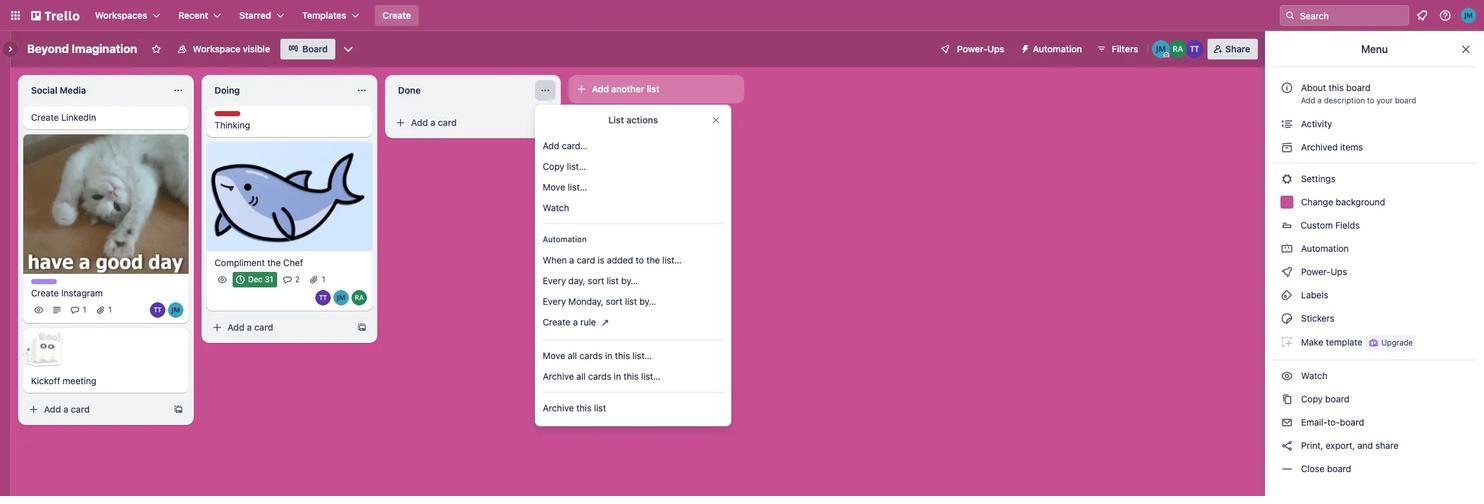 Task type: vqa. For each thing, say whether or not it's contained in the screenshot.
Terry Turtle (terryturtle) icon corresponding to rightmost Jeremy Miller (jeremymiller198) icon
no



Task type: locate. For each thing, give the bounding box(es) containing it.
watch
[[543, 202, 569, 213], [1299, 370, 1331, 381]]

copy for copy board
[[1302, 394, 1323, 405]]

this inside the about this board add a description to your board
[[1329, 82, 1344, 93]]

1 vertical spatial all
[[577, 371, 586, 382]]

monday,
[[569, 296, 604, 307]]

add down dec 31 checkbox
[[228, 322, 245, 333]]

1 horizontal spatial copy
[[1302, 394, 1323, 405]]

add a card down dec 31 checkbox
[[228, 322, 273, 333]]

power-ups
[[957, 43, 1005, 54], [1299, 266, 1350, 277]]

add
[[592, 83, 609, 94], [1301, 96, 1316, 105], [411, 117, 428, 128], [543, 140, 560, 151], [228, 322, 245, 333], [44, 404, 61, 415]]

all down move all cards in this list…
[[577, 371, 586, 382]]

1 move from the top
[[543, 182, 566, 193]]

list actions
[[609, 114, 658, 125]]

ups down automation link
[[1331, 266, 1348, 277]]

move all cards in this list… link
[[535, 346, 732, 366]]

board down export,
[[1328, 463, 1352, 474]]

Dec 31 checkbox
[[233, 272, 277, 287]]

in inside move all cards in this list… link
[[605, 350, 613, 361]]

1 horizontal spatial add a card button
[[207, 317, 352, 338]]

1 vertical spatial create from template… image
[[173, 405, 184, 415]]

1 horizontal spatial 1
[[108, 305, 112, 315]]

stickers link
[[1273, 308, 1477, 329]]

board
[[1347, 82, 1371, 93], [1396, 96, 1417, 105], [1326, 394, 1350, 405], [1340, 417, 1365, 428], [1328, 463, 1352, 474]]

sm image for labels
[[1281, 289, 1294, 302]]

automation up when
[[543, 235, 587, 244]]

print, export, and share link
[[1273, 436, 1477, 456]]

sort down every day, sort list by… link
[[606, 296, 623, 307]]

list right "another"
[[647, 83, 660, 94]]

0 vertical spatial copy
[[543, 161, 565, 172]]

1 vertical spatial move
[[543, 350, 566, 361]]

a right when
[[570, 255, 574, 266]]

archived items link
[[1273, 137, 1477, 158]]

0 vertical spatial in
[[605, 350, 613, 361]]

archive down 'archive all cards in this list…'
[[543, 403, 574, 414]]

share
[[1226, 43, 1251, 54]]

done
[[398, 85, 421, 96]]

0 horizontal spatial power-
[[957, 43, 988, 54]]

0 vertical spatial power-
[[957, 43, 988, 54]]

1 horizontal spatial add a card
[[228, 322, 273, 333]]

every day, sort list by… link
[[535, 271, 732, 292]]

share button
[[1208, 39, 1258, 59]]

create a rule link
[[535, 312, 732, 335]]

sort for day,
[[588, 275, 605, 286]]

a left 'rule'
[[573, 317, 578, 328]]

0 horizontal spatial power-ups
[[957, 43, 1005, 54]]

0 horizontal spatial add a card
[[44, 404, 90, 415]]

copy up the move list…
[[543, 161, 565, 172]]

create
[[383, 10, 411, 21], [31, 112, 59, 123], [31, 288, 59, 299], [543, 317, 571, 328]]

1 vertical spatial cards
[[588, 371, 612, 382]]

thinking
[[215, 120, 250, 131]]

sort right day,
[[588, 275, 605, 286]]

0 vertical spatial all
[[568, 350, 577, 361]]

0 vertical spatial cards
[[580, 350, 603, 361]]

copy for copy list…
[[543, 161, 565, 172]]

move down create a rule
[[543, 350, 566, 361]]

terry turtle (terryturtle) image
[[315, 290, 331, 306], [150, 303, 165, 318]]

list… down the "card…"
[[567, 161, 586, 172]]

sm image for make template
[[1281, 335, 1294, 348]]

a down done text field
[[431, 117, 436, 128]]

add inside the about this board add a description to your board
[[1301, 96, 1316, 105]]

customize views image
[[342, 43, 355, 56]]

to left 'your'
[[1368, 96, 1375, 105]]

copy board
[[1299, 394, 1350, 405]]

0 vertical spatial add a card
[[411, 117, 457, 128]]

list… up "archive all cards in this list…" link
[[633, 350, 652, 361]]

0 horizontal spatial copy
[[543, 161, 565, 172]]

1 horizontal spatial watch
[[1299, 370, 1331, 381]]

0 horizontal spatial ups
[[988, 43, 1005, 54]]

watch up the "copy board"
[[1299, 370, 1331, 381]]

0 notifications image
[[1415, 8, 1430, 23]]

copy inside the 'copy board' link
[[1302, 394, 1323, 405]]

settings
[[1299, 173, 1336, 184]]

2 every from the top
[[543, 296, 566, 307]]

copy up the email-
[[1302, 394, 1323, 405]]

add down kickoff
[[44, 404, 61, 415]]

sm image
[[1281, 173, 1294, 186], [1281, 312, 1294, 325], [1281, 370, 1294, 383], [1281, 393, 1294, 406], [1281, 440, 1294, 452], [1281, 463, 1294, 476]]

about
[[1302, 82, 1327, 93]]

0 horizontal spatial add a card button
[[23, 400, 168, 420]]

all inside "archive all cards in this list…" link
[[577, 371, 586, 382]]

card down done text field
[[438, 117, 457, 128]]

sm image inside the "automation" button
[[1015, 39, 1033, 57]]

add left "another"
[[592, 83, 609, 94]]

2 sm image from the top
[[1281, 312, 1294, 325]]

1 vertical spatial watch
[[1299, 370, 1331, 381]]

by…
[[621, 275, 638, 286], [640, 296, 656, 307]]

this up description
[[1329, 82, 1344, 93]]

1 down create instagram link
[[108, 305, 112, 315]]

workspace visible button
[[170, 39, 278, 59]]

about this board add a description to your board
[[1301, 82, 1417, 105]]

all down create a rule
[[568, 350, 577, 361]]

activity
[[1299, 118, 1333, 129]]

sm image for archived items
[[1281, 141, 1294, 154]]

instagram
[[61, 288, 103, 299]]

5 sm image from the top
[[1281, 440, 1294, 452]]

star or unstar board image
[[152, 44, 162, 54]]

sm image inside automation link
[[1281, 242, 1294, 255]]

1 horizontal spatial in
[[614, 371, 621, 382]]

sm image inside 'settings' "link"
[[1281, 173, 1294, 186]]

make
[[1302, 337, 1324, 348]]

terry turtle (terryturtle) image down create instagram link
[[150, 303, 165, 318]]

every
[[543, 275, 566, 286], [543, 296, 566, 307]]

0 horizontal spatial watch link
[[535, 198, 732, 218]]

list… down move all cards in this list… link
[[641, 371, 661, 382]]

color: bold red, title: "thoughts" element
[[215, 111, 250, 121]]

Search field
[[1296, 6, 1409, 25]]

1 every from the top
[[543, 275, 566, 286]]

by… inside every monday, sort list by… link
[[640, 296, 656, 307]]

archive
[[543, 371, 574, 382], [543, 403, 574, 414]]

create instagram
[[31, 288, 103, 299]]

2 vertical spatial add a card
[[44, 404, 90, 415]]

1 vertical spatial by…
[[640, 296, 656, 307]]

sm image inside the labels "link"
[[1281, 289, 1294, 302]]

2 move from the top
[[543, 350, 566, 361]]

1 right 2
[[322, 275, 326, 284]]

1 horizontal spatial sort
[[606, 296, 623, 307]]

terry turtle (terryturtle) image down compliment the chef link
[[315, 290, 331, 306]]

move down copy list…
[[543, 182, 566, 193]]

list… up every day, sort list by… link
[[663, 255, 682, 266]]

0 vertical spatial add a card button
[[390, 112, 535, 133]]

archived
[[1302, 142, 1338, 153]]

custom
[[1301, 220, 1333, 231]]

0 vertical spatial ups
[[988, 43, 1005, 54]]

by… down every day, sort list by… link
[[640, 296, 656, 307]]

1 archive from the top
[[543, 371, 574, 382]]

0 vertical spatial ruby anderson (rubyanderson7) image
[[1169, 40, 1187, 58]]

added
[[607, 255, 633, 266]]

list down 'archive all cards in this list…'
[[594, 403, 606, 414]]

to
[[1368, 96, 1375, 105], [636, 255, 644, 266]]

sm image inside the email-to-board link
[[1281, 416, 1294, 429]]

0 vertical spatial create from template… image
[[357, 322, 367, 333]]

all inside move all cards in this list… link
[[568, 350, 577, 361]]

1 horizontal spatial power-
[[1302, 266, 1331, 277]]

meeting
[[63, 376, 96, 387]]

every up create a rule
[[543, 296, 566, 307]]

in down move all cards in this list… link
[[614, 371, 621, 382]]

create from template… image for social media
[[173, 405, 184, 415]]

3 sm image from the top
[[1281, 370, 1294, 383]]

sm image
[[1015, 39, 1033, 57], [1281, 118, 1294, 131], [1281, 141, 1294, 154], [1281, 242, 1294, 255], [1281, 266, 1294, 279], [1281, 289, 1294, 302], [1281, 335, 1294, 348], [1281, 416, 1294, 429]]

archive up archive this list
[[543, 371, 574, 382]]

every monday, sort list by… link
[[535, 292, 732, 312]]

by… down when a card is added to the list… link
[[621, 275, 638, 286]]

0 horizontal spatial create from template… image
[[173, 405, 184, 415]]

board up 'to-'
[[1326, 394, 1350, 405]]

1 down instagram at the bottom of page
[[83, 305, 86, 315]]

copy list…
[[543, 161, 586, 172]]

1 for 2
[[322, 275, 326, 284]]

add a card down kickoff meeting
[[44, 404, 90, 415]]

0 vertical spatial sort
[[588, 275, 605, 286]]

the up 31
[[267, 257, 281, 268]]

create from template… image
[[357, 322, 367, 333], [173, 405, 184, 415]]

watch link up the 'copy board' link
[[1273, 366, 1477, 387]]

terry turtle (terryturtle) image
[[1186, 40, 1204, 58]]

sm image inside power-ups link
[[1281, 266, 1294, 279]]

add a card button
[[390, 112, 535, 133], [207, 317, 352, 338], [23, 400, 168, 420]]

power-ups link
[[1273, 262, 1477, 282]]

in up 'archive all cards in this list…'
[[605, 350, 613, 361]]

0 horizontal spatial 1
[[83, 305, 86, 315]]

move
[[543, 182, 566, 193], [543, 350, 566, 361]]

0 vertical spatial move
[[543, 182, 566, 193]]

sm image for power-ups
[[1281, 266, 1294, 279]]

archive this list
[[543, 403, 606, 414]]

by… inside every day, sort list by… link
[[621, 275, 638, 286]]

add a card down done
[[411, 117, 457, 128]]

automation inside button
[[1033, 43, 1083, 54]]

to right added
[[636, 255, 644, 266]]

board
[[303, 43, 328, 54]]

1 horizontal spatial create from template… image
[[357, 322, 367, 333]]

0 vertical spatial archive
[[543, 371, 574, 382]]

add down about on the top of page
[[1301, 96, 1316, 105]]

dec 31
[[248, 275, 273, 284]]

archived items
[[1299, 142, 1364, 153]]

create inside button
[[383, 10, 411, 21]]

1 vertical spatial ups
[[1331, 266, 1348, 277]]

sm image inside stickers link
[[1281, 312, 1294, 325]]

1 vertical spatial power-ups
[[1299, 266, 1350, 277]]

2 horizontal spatial 1
[[322, 275, 326, 284]]

move all cards in this list…
[[543, 350, 652, 361]]

archive this list link
[[535, 398, 732, 419]]

add a card for doing
[[228, 322, 273, 333]]

board up print, export, and share
[[1340, 417, 1365, 428]]

starred
[[239, 10, 271, 21]]

add another list
[[592, 83, 660, 94]]

list…
[[567, 161, 586, 172], [568, 182, 587, 193], [663, 255, 682, 266], [633, 350, 652, 361], [641, 371, 661, 382]]

0 horizontal spatial in
[[605, 350, 613, 361]]

0 horizontal spatial by…
[[621, 275, 638, 286]]

cards for archive
[[588, 371, 612, 382]]

ruby anderson (rubyanderson7) image
[[1169, 40, 1187, 58], [352, 290, 367, 306]]

1 vertical spatial every
[[543, 296, 566, 307]]

sm image inside the 'copy board' link
[[1281, 393, 1294, 406]]

1 vertical spatial copy
[[1302, 394, 1323, 405]]

every down when
[[543, 275, 566, 286]]

ups left the "automation" button
[[988, 43, 1005, 54]]

create for create
[[383, 10, 411, 21]]

2 horizontal spatial automation
[[1299, 243, 1349, 254]]

sm image inside activity link
[[1281, 118, 1294, 131]]

0 horizontal spatial terry turtle (terryturtle) image
[[150, 303, 165, 318]]

0 vertical spatial power-ups
[[957, 43, 1005, 54]]

cards down move all cards in this list…
[[588, 371, 612, 382]]

1 horizontal spatial by…
[[640, 296, 656, 307]]

create for create a rule
[[543, 317, 571, 328]]

automation left filters button
[[1033, 43, 1083, 54]]

1 vertical spatial add a card
[[228, 322, 273, 333]]

a
[[1318, 96, 1322, 105], [431, 117, 436, 128], [570, 255, 574, 266], [573, 317, 578, 328], [247, 322, 252, 333], [63, 404, 68, 415]]

automation link
[[1273, 239, 1477, 259]]

1 horizontal spatial watch link
[[1273, 366, 1477, 387]]

open information menu image
[[1439, 9, 1452, 22]]

automation down custom fields
[[1299, 243, 1349, 254]]

sm image inside close board link
[[1281, 463, 1294, 476]]

6 sm image from the top
[[1281, 463, 1294, 476]]

0 horizontal spatial sort
[[588, 275, 605, 286]]

move list…
[[543, 182, 587, 193]]

in for move all cards in this list…
[[605, 350, 613, 361]]

card
[[438, 117, 457, 128], [577, 255, 595, 266], [254, 322, 273, 333], [71, 404, 90, 415]]

list
[[647, 83, 660, 94], [607, 275, 619, 286], [625, 296, 637, 307], [594, 403, 606, 414]]

settings link
[[1273, 169, 1477, 189]]

this up "archive all cards in this list…" link
[[615, 350, 630, 361]]

1 vertical spatial archive
[[543, 403, 574, 414]]

1 horizontal spatial power-ups
[[1299, 266, 1350, 277]]

sm image for automation
[[1281, 242, 1294, 255]]

2 horizontal spatial add a card button
[[390, 112, 535, 133]]

0 vertical spatial watch
[[543, 202, 569, 213]]

1 vertical spatial in
[[614, 371, 621, 382]]

0 vertical spatial every
[[543, 275, 566, 286]]

compliment the chef link
[[215, 256, 365, 269]]

change
[[1302, 196, 1334, 207]]

1 horizontal spatial automation
[[1033, 43, 1083, 54]]

1 horizontal spatial to
[[1368, 96, 1375, 105]]

1 sm image from the top
[[1281, 173, 1294, 186]]

2 vertical spatial add a card button
[[23, 400, 168, 420]]

and
[[1358, 440, 1374, 451]]

jeremy miller (jeremymiller198) image
[[1461, 8, 1477, 23], [1152, 40, 1170, 58], [334, 290, 349, 306], [168, 303, 184, 318]]

1 vertical spatial sort
[[606, 296, 623, 307]]

1 horizontal spatial ups
[[1331, 266, 1348, 277]]

0 vertical spatial to
[[1368, 96, 1375, 105]]

watch down the move list…
[[543, 202, 569, 213]]

watch link down the copy list… link
[[535, 198, 732, 218]]

filters button
[[1093, 39, 1143, 59]]

a inside the about this board add a description to your board
[[1318, 96, 1322, 105]]

sort for monday,
[[606, 296, 623, 307]]

2 archive from the top
[[543, 403, 574, 414]]

sm image inside archived items link
[[1281, 141, 1294, 154]]

all
[[568, 350, 577, 361], [577, 371, 586, 382]]

4 sm image from the top
[[1281, 393, 1294, 406]]

move for move all cards in this list…
[[543, 350, 566, 361]]

0 vertical spatial by…
[[621, 275, 638, 286]]

your
[[1377, 96, 1393, 105]]

1 vertical spatial to
[[636, 255, 644, 266]]

a down about on the top of page
[[1318, 96, 1322, 105]]

in inside "archive all cards in this list…" link
[[614, 371, 621, 382]]

add a card button down 31
[[207, 317, 352, 338]]

1 vertical spatial power-
[[1302, 266, 1331, 277]]

this
[[1329, 82, 1344, 93], [615, 350, 630, 361], [624, 371, 639, 382], [577, 403, 592, 414]]

beyond
[[27, 42, 69, 56]]

add a card button down done text field
[[390, 112, 535, 133]]

sm image for stickers
[[1281, 312, 1294, 325]]

cards up 'archive all cards in this list…'
[[580, 350, 603, 361]]

1 vertical spatial add a card button
[[207, 317, 352, 338]]

recent
[[178, 10, 208, 21]]

to inside the about this board add a description to your board
[[1368, 96, 1375, 105]]

the up every day, sort list by… link
[[647, 255, 660, 266]]

add a card button down kickoff meeting link
[[23, 400, 168, 420]]

0 horizontal spatial ruby anderson (rubyanderson7) image
[[352, 290, 367, 306]]

board inside close board link
[[1328, 463, 1352, 474]]

sm image inside print, export, and share link
[[1281, 440, 1294, 452]]



Task type: describe. For each thing, give the bounding box(es) containing it.
add a card button for doing
[[207, 317, 352, 338]]

dec
[[248, 275, 263, 284]]

this member is an admin of this board. image
[[1164, 52, 1170, 58]]

card down the dec 31
[[254, 322, 273, 333]]

Done text field
[[390, 80, 533, 101]]

board inside the email-to-board link
[[1340, 417, 1365, 428]]

when a card is added to the list…
[[543, 255, 682, 266]]

0 horizontal spatial to
[[636, 255, 644, 266]]

background
[[1336, 196, 1386, 207]]

visible
[[243, 43, 270, 54]]

workspaces
[[95, 10, 147, 21]]

is
[[598, 255, 605, 266]]

create for create linkedin
[[31, 112, 59, 123]]

power-ups inside button
[[957, 43, 1005, 54]]

2
[[295, 275, 300, 284]]

sm image for activity
[[1281, 118, 1294, 131]]

sm image for watch
[[1281, 370, 1294, 383]]

upgrade
[[1382, 338, 1414, 348]]

description
[[1325, 96, 1366, 105]]

power- inside button
[[957, 43, 988, 54]]

every day, sort list by…
[[543, 275, 638, 286]]

1 horizontal spatial ruby anderson (rubyanderson7) image
[[1169, 40, 1187, 58]]

custom fields button
[[1273, 215, 1477, 236]]

create from template… image for doing
[[357, 322, 367, 333]]

color: purple, title: none image
[[31, 279, 57, 285]]

move for move list…
[[543, 182, 566, 193]]

search image
[[1286, 10, 1296, 21]]

every for every day, sort list by…
[[543, 275, 566, 286]]

print, export, and share
[[1299, 440, 1399, 451]]

a down dec 31 checkbox
[[247, 322, 252, 333]]

board link
[[281, 39, 336, 59]]

sm image for settings
[[1281, 173, 1294, 186]]

kickoff meeting link
[[31, 375, 181, 388]]

sm image for print, export, and share
[[1281, 440, 1294, 452]]

Doing text field
[[207, 80, 349, 101]]

create linkedin link
[[31, 111, 181, 124]]

template
[[1326, 337, 1363, 348]]

this down 'archive all cards in this list…'
[[577, 403, 592, 414]]

media
[[60, 85, 86, 96]]

Social Media text field
[[23, 80, 165, 101]]

imagination
[[72, 42, 137, 56]]

Board name text field
[[21, 39, 144, 59]]

change background link
[[1273, 192, 1477, 213]]

sm image for copy board
[[1281, 393, 1294, 406]]

add inside "button"
[[592, 83, 609, 94]]

2 horizontal spatial add a card
[[411, 117, 457, 128]]

1 vertical spatial watch link
[[1273, 366, 1477, 387]]

by… for every day, sort list by…
[[621, 275, 638, 286]]

close board link
[[1273, 459, 1477, 480]]

board inside the 'copy board' link
[[1326, 394, 1350, 405]]

by… for every monday, sort list by…
[[640, 296, 656, 307]]

archive all cards in this list…
[[543, 371, 661, 382]]

upgrade button
[[1366, 335, 1416, 351]]

filters
[[1112, 43, 1139, 54]]

archive for archive this list
[[543, 403, 574, 414]]

sm image for email-to-board
[[1281, 416, 1294, 429]]

actions
[[627, 114, 658, 125]]

0 vertical spatial watch link
[[535, 198, 732, 218]]

a down kickoff meeting
[[63, 404, 68, 415]]

add card… link
[[535, 136, 732, 156]]

primary element
[[0, 0, 1485, 31]]

recent button
[[171, 5, 229, 26]]

create button
[[375, 5, 419, 26]]

labels link
[[1273, 285, 1477, 306]]

create a rule
[[543, 317, 596, 328]]

thoughts
[[215, 111, 250, 121]]

workspace
[[193, 43, 240, 54]]

1 horizontal spatial terry turtle (terryturtle) image
[[315, 290, 331, 306]]

copy board link
[[1273, 389, 1477, 410]]

31
[[265, 275, 273, 284]]

beyond imagination
[[27, 42, 137, 56]]

this down move all cards in this list… link
[[624, 371, 639, 382]]

workspaces button
[[87, 5, 168, 26]]

email-
[[1302, 417, 1328, 428]]

pete ghost image
[[22, 329, 64, 370]]

0 horizontal spatial the
[[267, 257, 281, 268]]

power-ups button
[[932, 39, 1013, 59]]

another
[[612, 83, 645, 94]]

all for archive
[[577, 371, 586, 382]]

list… down copy list…
[[568, 182, 587, 193]]

thoughts thinking
[[215, 111, 250, 131]]

every for every monday, sort list by…
[[543, 296, 566, 307]]

all for move
[[568, 350, 577, 361]]

create for create instagram
[[31, 288, 59, 299]]

stickers
[[1299, 313, 1335, 324]]

0 horizontal spatial watch
[[543, 202, 569, 213]]

ups inside button
[[988, 43, 1005, 54]]

add a card for social media
[[44, 404, 90, 415]]

close board
[[1299, 463, 1352, 474]]

automation button
[[1015, 39, 1090, 59]]

workspace visible
[[193, 43, 270, 54]]

when a card is added to the list… link
[[535, 250, 732, 271]]

1 for 1
[[108, 305, 112, 315]]

0 horizontal spatial automation
[[543, 235, 587, 244]]

to-
[[1328, 417, 1341, 428]]

add a card button for social media
[[23, 400, 168, 420]]

list
[[609, 114, 624, 125]]

back to home image
[[31, 5, 80, 26]]

card down meeting
[[71, 404, 90, 415]]

email-to-board link
[[1273, 412, 1477, 433]]

list down when a card is added to the list…
[[607, 275, 619, 286]]

close
[[1302, 463, 1325, 474]]

compliment the chef
[[215, 257, 303, 268]]

starred button
[[232, 5, 292, 26]]

doing
[[215, 85, 240, 96]]

compliment
[[215, 257, 265, 268]]

add left the "card…"
[[543, 140, 560, 151]]

cards for move
[[580, 350, 603, 361]]

make template
[[1299, 337, 1363, 348]]

print,
[[1302, 440, 1324, 451]]

email-to-board
[[1299, 417, 1365, 428]]

fields
[[1336, 220, 1360, 231]]

list down every day, sort list by… link
[[625, 296, 637, 307]]

when
[[543, 255, 567, 266]]

change background
[[1299, 196, 1386, 207]]

move list… link
[[535, 177, 732, 198]]

rule
[[581, 317, 596, 328]]

add card…
[[543, 140, 588, 151]]

activity link
[[1273, 114, 1477, 134]]

templates
[[302, 10, 346, 21]]

kickoff meeting
[[31, 376, 96, 387]]

thinking link
[[215, 119, 365, 132]]

list inside "button"
[[647, 83, 660, 94]]

1 vertical spatial ruby anderson (rubyanderson7) image
[[352, 290, 367, 306]]

in for archive all cards in this list…
[[614, 371, 621, 382]]

add down done
[[411, 117, 428, 128]]

sm image for close board
[[1281, 463, 1294, 476]]

items
[[1341, 142, 1364, 153]]

archive all cards in this list… link
[[535, 366, 732, 387]]

archive for archive all cards in this list…
[[543, 371, 574, 382]]

menu
[[1362, 43, 1389, 55]]

social media
[[31, 85, 86, 96]]

linkedin
[[61, 112, 96, 123]]

board right 'your'
[[1396, 96, 1417, 105]]

card left is
[[577, 255, 595, 266]]

board up description
[[1347, 82, 1371, 93]]

custom fields
[[1301, 220, 1360, 231]]

create linkedin
[[31, 112, 96, 123]]

1 horizontal spatial the
[[647, 255, 660, 266]]



